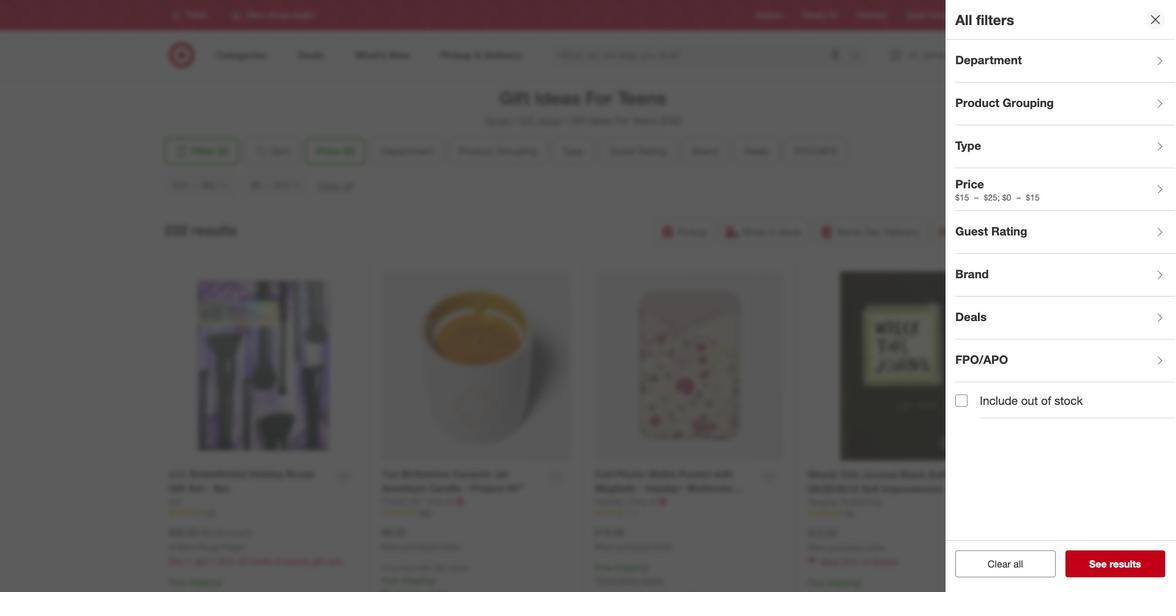 Task type: vqa. For each thing, say whether or not it's contained in the screenshot.
GHIRARDELLI
no



Task type: locate. For each thing, give the bounding box(es) containing it.
price $15  –  $25; $0  –  $15
[[956, 177, 1040, 203]]

$0 right $25;
[[1003, 192, 1012, 203]]

- left by
[[946, 483, 950, 495]]

1 horizontal spatial product grouping button
[[956, 83, 1175, 126]]

rating down $25;
[[992, 224, 1028, 238]]

- inside e.l.f. embellished holiday brush gift set - 9pc
[[207, 482, 211, 494]]

2 e.l.f. from the top
[[169, 496, 182, 507]]

1 horizontal spatial (
[[859, 497, 862, 509]]

1 horizontal spatial 1
[[633, 508, 637, 518]]

when inside $19.99 when purchased online
[[595, 543, 614, 552]]

0 horizontal spatial all
[[343, 180, 353, 192]]

teens up (232) on the top right of the page
[[618, 87, 667, 109]]

project down jar
[[471, 482, 505, 494]]

ideas right the target link
[[538, 114, 562, 127]]

( right 88
[[859, 497, 862, 509]]

e.l.f. for e.l.f. embellished holiday brush gift set - 9pc
[[169, 468, 187, 480]]

purchased inside $19.99 when purchased online
[[616, 543, 651, 552]]

e.l.f. inside e.l.f. embellished holiday brush gift set - 9pc
[[169, 468, 187, 480]]

) down 38 link
[[249, 528, 251, 538]]

0 horizontal spatial guest rating button
[[599, 138, 677, 165]]

/
[[514, 114, 517, 127], [564, 114, 567, 127]]

department inside all filters dialog
[[956, 52, 1022, 67]]

$15 left $25;
[[956, 192, 969, 203]]

when for $12.00
[[808, 543, 827, 553]]

0 horizontal spatial product grouping button
[[449, 138, 548, 165]]

gift right the target link
[[519, 114, 535, 127]]

ideas right gift ideas link
[[589, 114, 612, 127]]

free up exclusions
[[595, 563, 612, 573]]

0 horizontal spatial department
[[381, 145, 433, 157]]

siegen
[[222, 543, 245, 552]]

$0 down sort button
[[251, 180, 260, 190]]

at left baton
[[169, 543, 175, 552]]

ad
[[829, 11, 838, 20]]

1 horizontal spatial clear
[[988, 558, 1011, 571]]

1 down heyday only at ¬
[[633, 508, 637, 518]]

online inside $8.00 when purchased online
[[440, 543, 460, 552]]

ceramic
[[453, 468, 492, 480]]

only inside project 62 only at ¬
[[426, 496, 444, 507]]

1 vertical spatial target
[[484, 114, 511, 127]]

price up $25;
[[956, 177, 984, 191]]

free shipping * for wreck this journal black edition 08/20/2012 self improvement - by keri smith ( paperback )
[[808, 578, 863, 589]]

0 vertical spatial price
[[316, 145, 341, 157]]

¬ down "heyday™"
[[659, 496, 667, 508]]

1 horizontal spatial results
[[1110, 558, 1142, 571]]

rating
[[638, 145, 667, 157], [992, 224, 1028, 238]]

1 vertical spatial rating
[[992, 224, 1028, 238]]

when
[[382, 543, 401, 552], [595, 543, 614, 552], [808, 543, 827, 553]]

clear all inside all filters dialog
[[988, 558, 1023, 571]]

1 horizontal spatial )
[[918, 497, 921, 509]]

when inside $8.00 when purchased online
[[382, 543, 401, 552]]

1 horizontal spatial (2)
[[343, 145, 355, 157]]

online inside $19.99 when purchased online
[[653, 543, 673, 552]]

redcard
[[858, 11, 887, 20]]

2 horizontal spatial when
[[808, 543, 827, 553]]

0 horizontal spatial free shipping *
[[169, 578, 224, 588]]

purchased up free shipping * * exclusions apply.
[[616, 543, 651, 552]]

e.l.f. embellished holiday brush gift set - 9pc image
[[169, 272, 358, 461], [169, 272, 358, 461]]

price
[[316, 145, 341, 157], [956, 177, 984, 191]]

1 horizontal spatial fpo/apo button
[[956, 340, 1175, 383]]

0 horizontal spatial clear all button
[[317, 179, 353, 193]]

0 horizontal spatial only
[[382, 564, 397, 573]]

when down $8.00
[[382, 543, 401, 552]]

* down save 20% on books
[[860, 578, 863, 589]]

online up apply.
[[653, 543, 673, 552]]

with left $35
[[418, 564, 432, 573]]

9pc
[[213, 482, 230, 494]]

with up 'multicolor' at the bottom
[[714, 468, 734, 480]]

baton
[[177, 543, 197, 552]]

( inside wreck this journal black edition 08/20/2012 self improvement - by keri smith ( paperback )
[[859, 497, 862, 509]]

1 vertical spatial grouping
[[497, 145, 537, 157]]

1 horizontal spatial product
[[956, 95, 1000, 109]]

online
[[440, 543, 460, 552], [653, 543, 673, 552], [866, 543, 886, 553]]

0 horizontal spatial target
[[484, 114, 511, 127]]

at inside $20.00 ( $2.22 /count ) at baton rouge siegen buy 1, get 1 25% off health & beauty gift sets
[[169, 543, 175, 552]]

purchased up 20% on the bottom right
[[829, 543, 864, 553]]

(2) inside button
[[218, 145, 229, 157]]

( up rouge
[[201, 528, 203, 538]]

shop
[[743, 226, 766, 238]]

1 vertical spatial fpo/apo
[[956, 352, 1008, 366]]

0 horizontal spatial price
[[316, 145, 341, 157]]

7oz birthstone ceramic jar amethyst candle - project 62™
[[382, 468, 524, 494]]

2 horizontal spatial online
[[866, 543, 886, 553]]

1 right "get"
[[211, 557, 215, 567]]

1 vertical spatial fpo/apo button
[[956, 340, 1175, 383]]

exclusions apply. button
[[598, 575, 664, 587]]

0 horizontal spatial product grouping
[[459, 145, 537, 157]]

free shipping *
[[382, 576, 437, 586], [169, 578, 224, 588], [808, 578, 863, 589]]

$0 inside button
[[251, 180, 260, 190]]

$20.00
[[169, 526, 198, 539]]

$25
[[202, 180, 216, 190]]

1 (2) from the left
[[218, 145, 229, 157]]

free shipping * down save
[[808, 578, 863, 589]]

$15 right $25;
[[1026, 192, 1040, 203]]

(2)
[[218, 145, 229, 157], [343, 145, 355, 157]]

0 horizontal spatial clear all
[[317, 180, 353, 192]]

beauty
[[284, 557, 310, 567]]

1 e.l.f. from the top
[[169, 468, 187, 480]]

* up apply.
[[647, 563, 650, 573]]

project 62 link
[[382, 496, 424, 508]]

0 horizontal spatial for
[[586, 87, 613, 109]]

1 horizontal spatial guest
[[956, 224, 988, 238]]

free down save
[[808, 578, 825, 589]]

project down amethyst
[[382, 496, 409, 507]]

1 vertical spatial 1
[[211, 557, 215, 567]]

set
[[188, 482, 204, 494]]

amethyst
[[382, 482, 426, 494]]

find stores
[[967, 11, 1004, 20]]

(232)
[[660, 114, 682, 127]]

only ships with $35 orders
[[382, 564, 469, 573]]

free for wreck this journal black edition 08/20/2012 self improvement - by keri smith ( paperback )
[[808, 578, 825, 589]]

price (2)
[[316, 145, 355, 157]]

7oz birthstone ceramic jar amethyst candle - project 62™ link
[[382, 468, 542, 496]]

) down improvement
[[918, 497, 921, 509]]

filter
[[191, 145, 215, 157]]

fpo/apo inside all filters dialog
[[956, 352, 1008, 366]]

- down ceramic
[[464, 482, 468, 494]]

e.l.f.
[[169, 468, 187, 480], [169, 496, 182, 507]]

purchased up only ships with $35 orders
[[403, 543, 438, 552]]

only down magsafe
[[629, 496, 647, 507]]

e.l.f. up "e.l.f." 'link' at the left of the page
[[169, 468, 187, 480]]

purchased inside $12.00 when purchased online
[[829, 543, 864, 553]]

1 horizontal spatial target
[[906, 11, 927, 20]]

price right sort on the left
[[316, 145, 341, 157]]

-
[[207, 482, 211, 494], [464, 482, 468, 494], [639, 482, 643, 494], [946, 483, 950, 495]]

1 vertical spatial brand button
[[956, 254, 1175, 297]]

1 horizontal spatial grouping
[[1003, 95, 1054, 109]]

- inside cell phone wallet pocket with magsafe - heyday™ multicolor floral
[[639, 482, 643, 494]]

only left ships
[[382, 564, 397, 573]]

1 horizontal spatial online
[[653, 543, 673, 552]]

results right 232
[[192, 222, 237, 239]]

1 horizontal spatial purchased
[[616, 543, 651, 552]]

1 vertical spatial product grouping
[[459, 145, 537, 157]]

deals
[[745, 145, 769, 157], [956, 310, 987, 324]]

buy
[[169, 557, 184, 567]]

0 horizontal spatial ¬
[[456, 496, 464, 508]]

$15  –  $25 button
[[164, 172, 237, 199]]

- right set
[[207, 482, 211, 494]]

when down $19.99
[[595, 543, 614, 552]]

e.l.f. embellished holiday brush gift set - 9pc
[[169, 468, 314, 494]]

guest rating button
[[599, 138, 677, 165], [956, 211, 1175, 254]]

guest down $25;
[[956, 224, 988, 238]]

$2.22
[[203, 528, 224, 538]]

0 vertical spatial (
[[859, 497, 862, 509]]

teens
[[618, 87, 667, 109], [632, 114, 658, 127]]

0 horizontal spatial (2)
[[218, 145, 229, 157]]

0 vertical spatial clear
[[317, 180, 341, 192]]

filters
[[976, 11, 1014, 28]]

cell phone wallet pocket with magsafe - heyday™ multicolor floral image
[[595, 272, 784, 461], [595, 272, 784, 461]]

when for $19.99
[[595, 543, 614, 552]]

0 vertical spatial brand button
[[682, 138, 729, 165]]

registry
[[756, 11, 784, 20]]

0 horizontal spatial purchased
[[403, 543, 438, 552]]

0 horizontal spatial /
[[514, 114, 517, 127]]

free inside free shipping * * exclusions apply.
[[595, 563, 612, 573]]

* for cell phone wallet pocket with magsafe - heyday™ multicolor floral
[[647, 563, 650, 573]]

project
[[471, 482, 505, 494], [382, 496, 409, 507]]

heyday link
[[595, 496, 627, 508]]

free shipping * down "get"
[[169, 578, 224, 588]]

phone
[[616, 468, 645, 480]]

project inside 7oz birthstone ceramic jar amethyst candle - project 62™
[[471, 482, 505, 494]]

¬ down candle on the bottom of the page
[[456, 496, 464, 508]]

same
[[837, 226, 862, 238]]

price inside price $15  –  $25; $0  –  $15
[[956, 177, 984, 191]]

see results
[[1090, 558, 1142, 571]]

0 vertical spatial guest rating
[[610, 145, 667, 157]]

rating down (232) on the top right of the page
[[638, 145, 667, 157]]

1 inside $20.00 ( $2.22 /count ) at baton rouge siegen buy 1, get 1 25% off health & beauty gift sets
[[211, 557, 215, 567]]

exclusions
[[598, 576, 639, 586]]

1 horizontal spatial department button
[[956, 40, 1175, 83]]

gift ideas link
[[519, 114, 562, 127]]

1 horizontal spatial all
[[1014, 558, 1023, 571]]

1 horizontal spatial brand button
[[956, 254, 1175, 297]]

find
[[967, 11, 981, 20]]

1 horizontal spatial clear all
[[988, 558, 1023, 571]]

penguin
[[808, 497, 839, 507]]

edition
[[929, 469, 962, 481]]

self
[[862, 483, 880, 495]]

guest rating inside all filters dialog
[[956, 224, 1028, 238]]

- for heyday™
[[639, 482, 643, 494]]

$15 left $25
[[174, 180, 187, 190]]

0 horizontal spatial product
[[459, 145, 494, 157]]

0 horizontal spatial 1
[[211, 557, 215, 567]]

( inside $20.00 ( $2.22 /count ) at baton rouge siegen buy 1, get 1 25% off health & beauty gift sets
[[201, 528, 203, 538]]

guest rating down $25;
[[956, 224, 1028, 238]]

2 (2) from the left
[[343, 145, 355, 157]]

1 vertical spatial brand
[[956, 267, 989, 281]]

2 horizontal spatial only
[[629, 496, 647, 507]]

wreck this journal black edition 08/20/2012 self improvement - by keri smith ( paperback ) image
[[808, 272, 997, 461]]

- up heyday only at ¬
[[639, 482, 643, 494]]

free shipping * down ships
[[382, 576, 437, 586]]

1 horizontal spatial fpo/apo
[[956, 352, 1008, 366]]

* for wreck this journal black edition 08/20/2012 self improvement - by keri smith ( paperback )
[[860, 578, 863, 589]]

jar
[[495, 468, 510, 480]]

when down $12.00
[[808, 543, 827, 553]]

- for 9pc
[[207, 482, 211, 494]]

0 horizontal spatial brand button
[[682, 138, 729, 165]]

type up price $15  –  $25; $0  –  $15
[[956, 138, 982, 152]]

shipping down 20% on the bottom right
[[827, 578, 860, 589]]

- inside 7oz birthstone ceramic jar amethyst candle - project 62™
[[464, 482, 468, 494]]

black
[[900, 469, 926, 481]]

target circle
[[906, 11, 947, 20]]

0 vertical spatial all
[[343, 180, 353, 192]]

guest down "gift ideas for teens target / gift ideas / gift ideas for teens (232)"
[[610, 145, 636, 157]]

target circle link
[[906, 10, 947, 21]]

shipping down "get"
[[188, 578, 221, 588]]

grouping
[[1003, 95, 1054, 109], [497, 145, 537, 157]]

brand
[[693, 145, 719, 157], [956, 267, 989, 281]]

$0  –  $15 button
[[242, 172, 310, 199]]

guest rating down (232) on the top right of the page
[[610, 145, 667, 157]]

0 vertical spatial grouping
[[1003, 95, 1054, 109]]

ideas
[[535, 87, 581, 109], [538, 114, 562, 127], [589, 114, 612, 127]]

1 vertical spatial department button
[[371, 138, 444, 165]]

shipping up exclusions apply. button on the right of page
[[614, 563, 647, 573]]

when for $8.00
[[382, 543, 401, 552]]

guest rating
[[610, 145, 667, 157], [956, 224, 1028, 238]]

1 vertical spatial guest rating
[[956, 224, 1028, 238]]

1 vertical spatial (
[[201, 528, 203, 538]]

0 horizontal spatial when
[[382, 543, 401, 552]]

2 horizontal spatial at
[[649, 496, 657, 507]]

all
[[343, 180, 353, 192], [1014, 558, 1023, 571]]

1 horizontal spatial department
[[956, 52, 1022, 67]]

1 vertical spatial guest rating button
[[956, 211, 1175, 254]]

$19.99
[[595, 526, 624, 539]]

1 ¬ from the left
[[456, 496, 464, 508]]

fpo/apo
[[795, 145, 838, 157], [956, 352, 1008, 366]]

1 vertical spatial $0
[[1003, 192, 1012, 203]]

1 vertical spatial clear all
[[988, 558, 1023, 571]]

shipping for cell phone wallet pocket with magsafe - heyday™ multicolor floral
[[614, 563, 647, 573]]

0 vertical spatial e.l.f.
[[169, 468, 187, 480]]

7oz birthstone ceramic jar amethyst candle - project 62™ image
[[382, 272, 571, 461], [382, 272, 571, 461]]

0 horizontal spatial results
[[192, 222, 237, 239]]

* for e.l.f. embellished holiday brush gift set - 9pc
[[221, 578, 224, 588]]

$19.99 when purchased online
[[595, 526, 673, 552]]

results for see results
[[1110, 558, 1142, 571]]

$15
[[174, 180, 187, 190], [275, 180, 289, 190], [956, 192, 969, 203], [1026, 192, 1040, 203]]

same day delivery
[[837, 226, 920, 238]]

target left circle
[[906, 11, 927, 20]]

/ right gift ideas link
[[564, 114, 567, 127]]

day
[[865, 226, 882, 238]]

1 horizontal spatial project
[[471, 482, 505, 494]]

0 vertical spatial with
[[714, 468, 734, 480]]

1 horizontal spatial product grouping
[[956, 95, 1054, 109]]

e.l.f. up $20.00
[[169, 496, 182, 507]]

0 horizontal spatial online
[[440, 543, 460, 552]]

1 horizontal spatial brand
[[956, 267, 989, 281]]

results inside the see results button
[[1110, 558, 1142, 571]]

teens left (232) on the top right of the page
[[632, 114, 658, 127]]

type down "gift ideas for teens target / gift ideas / gift ideas for teens (232)"
[[563, 145, 584, 157]]

brand inside all filters dialog
[[956, 267, 989, 281]]

shipping inside free shipping * * exclusions apply.
[[614, 563, 647, 573]]

online for ¬
[[653, 543, 673, 552]]

heyday only at ¬
[[595, 496, 667, 508]]

search button
[[844, 42, 874, 71]]

when inside $12.00 when purchased online
[[808, 543, 827, 553]]

price for $15
[[956, 177, 984, 191]]

price for (2)
[[316, 145, 341, 157]]

at down candle on the bottom of the page
[[446, 496, 454, 507]]

1 vertical spatial department
[[381, 145, 433, 157]]

results right see
[[1110, 558, 1142, 571]]

0 vertical spatial product grouping
[[956, 95, 1054, 109]]

1 horizontal spatial at
[[446, 496, 454, 507]]

type
[[956, 138, 982, 152], [563, 145, 584, 157]]

purchased inside $8.00 when purchased online
[[403, 543, 438, 552]]

0 vertical spatial deals
[[745, 145, 769, 157]]

wreck this journal black edition 08/20/2012 self improvement - by keri smith ( paperback ) link
[[808, 468, 969, 509]]

target left gift ideas link
[[484, 114, 511, 127]]

at down "heyday™"
[[649, 496, 657, 507]]

0 vertical spatial department
[[956, 52, 1022, 67]]

1 vertical spatial results
[[1110, 558, 1142, 571]]

0 vertical spatial results
[[192, 222, 237, 239]]

online up on
[[866, 543, 886, 553]]

$15 down sort on the left
[[275, 180, 289, 190]]

only
[[426, 496, 444, 507], [629, 496, 647, 507], [382, 564, 397, 573]]

shipping
[[614, 563, 647, 573], [401, 576, 434, 586], [188, 578, 221, 588], [827, 578, 860, 589]]

only up "865"
[[426, 496, 444, 507]]

this
[[840, 469, 860, 481]]

$0 inside price $15  –  $25; $0  –  $15
[[1003, 192, 1012, 203]]

purchased for $19.99
[[616, 543, 651, 552]]

)
[[918, 497, 921, 509], [249, 528, 251, 538]]

0 horizontal spatial rating
[[638, 145, 667, 157]]

free down buy in the left bottom of the page
[[169, 578, 186, 588]]

gift up "e.l.f." 'link' at the left of the page
[[169, 482, 186, 494]]

1 horizontal spatial with
[[714, 468, 734, 480]]

/ right the target link
[[514, 114, 517, 127]]

0 horizontal spatial deals button
[[734, 138, 780, 165]]

1 vertical spatial e.l.f.
[[169, 496, 182, 507]]

online up orders
[[440, 543, 460, 552]]

1 vertical spatial deals button
[[956, 297, 1175, 340]]

1 vertical spatial )
[[249, 528, 251, 538]]

0 horizontal spatial department button
[[371, 138, 444, 165]]

* down 25% at the bottom left
[[221, 578, 224, 588]]

0 horizontal spatial with
[[418, 564, 432, 573]]



Task type: describe. For each thing, give the bounding box(es) containing it.
What can we help you find? suggestions appear below search field
[[552, 42, 853, 69]]

- inside wreck this journal black edition 08/20/2012 self improvement - by keri smith ( paperback )
[[946, 483, 950, 495]]

brush
[[287, 468, 314, 480]]

gift
[[312, 557, 325, 567]]

find stores link
[[967, 10, 1004, 21]]

out
[[1021, 394, 1038, 408]]

0 horizontal spatial grouping
[[497, 145, 537, 157]]

1,
[[186, 557, 193, 567]]

redcard link
[[858, 10, 887, 21]]

* down $19.99
[[595, 576, 598, 586]]

multicolor
[[687, 482, 734, 494]]

1 horizontal spatial type button
[[956, 126, 1175, 168]]

0 vertical spatial clear all button
[[317, 179, 353, 193]]

25%
[[218, 557, 235, 567]]

20%
[[842, 557, 859, 568]]

shipping
[[955, 226, 994, 238]]

target inside "gift ideas for teens target / gift ideas / gift ideas for teens (232)"
[[484, 114, 511, 127]]

ideas up gift ideas link
[[535, 87, 581, 109]]

off
[[238, 557, 248, 567]]

shipping for e.l.f. embellished holiday brush gift set - 9pc
[[188, 578, 221, 588]]

type inside all filters dialog
[[956, 138, 982, 152]]

grouping inside all filters dialog
[[1003, 95, 1054, 109]]

wreck this journal black edition 08/20/2012 self improvement - by keri smith ( paperback )
[[808, 469, 965, 509]]

0 horizontal spatial guest rating
[[610, 145, 667, 157]]

wreck
[[808, 469, 837, 481]]

product inside all filters dialog
[[956, 95, 1000, 109]]

apply.
[[641, 576, 664, 586]]

$12.00 when purchased online
[[808, 527, 886, 553]]

e.l.f. for e.l.f.
[[169, 496, 182, 507]]

purchased for $12.00
[[829, 543, 864, 553]]

save
[[820, 557, 839, 568]]

0 horizontal spatial deals
[[745, 145, 769, 157]]

0 vertical spatial teens
[[618, 87, 667, 109]]

0 horizontal spatial brand
[[693, 145, 719, 157]]

Include out of stock checkbox
[[956, 395, 968, 407]]

shipping for wreck this journal black edition 08/20/2012 self improvement - by keri smith ( paperback )
[[827, 578, 860, 589]]

get
[[196, 557, 208, 567]]

stores
[[983, 11, 1004, 20]]

penguin publishing link
[[808, 496, 881, 508]]

sort button
[[244, 138, 300, 165]]

gift ideas for teens target / gift ideas / gift ideas for teens (232)
[[484, 87, 682, 127]]

deals inside all filters dialog
[[956, 310, 987, 324]]

circle
[[929, 11, 947, 20]]

free for cell phone wallet pocket with magsafe - heyday™ multicolor floral
[[595, 563, 612, 573]]

rouge
[[199, 543, 220, 552]]

floral
[[595, 496, 621, 508]]

clear inside all filters dialog
[[988, 558, 1011, 571]]

1 horizontal spatial clear all button
[[956, 551, 1056, 578]]

e.l.f. embellished holiday brush gift set - 9pc link
[[169, 468, 329, 496]]

cell phone wallet pocket with magsafe - heyday™ multicolor floral link
[[595, 468, 755, 508]]

shop in store button
[[720, 218, 809, 245]]

improvement
[[882, 483, 944, 495]]

pocket
[[679, 468, 711, 480]]

(2) for filter (2)
[[218, 145, 229, 157]]

$12.00
[[808, 527, 837, 539]]

at inside heyday only at ¬
[[649, 496, 657, 507]]

holiday
[[249, 468, 284, 480]]

0 horizontal spatial type button
[[553, 138, 594, 165]]

all inside dialog
[[1014, 558, 1023, 571]]

pickup button
[[655, 218, 715, 245]]

birthstone
[[401, 468, 450, 480]]

865
[[420, 508, 432, 518]]

88
[[846, 509, 854, 518]]

0 vertical spatial rating
[[638, 145, 667, 157]]

0 vertical spatial target
[[906, 11, 927, 20]]

free for e.l.f. embellished holiday brush gift set - 9pc
[[169, 578, 186, 588]]

free shipping * for e.l.f. embellished holiday brush gift set - 9pc
[[169, 578, 224, 588]]

deals button inside all filters dialog
[[956, 297, 1175, 340]]

product grouping inside all filters dialog
[[956, 95, 1054, 109]]

guest inside all filters dialog
[[956, 224, 988, 238]]

only inside heyday only at ¬
[[629, 496, 647, 507]]

) inside wreck this journal black edition 08/20/2012 self improvement - by keri smith ( paperback )
[[918, 497, 921, 509]]

62
[[411, 496, 421, 507]]

1 vertical spatial product grouping button
[[449, 138, 548, 165]]

1 link
[[595, 508, 784, 519]]

online for at
[[440, 543, 460, 552]]

at inside project 62 only at ¬
[[446, 496, 454, 507]]

$8.00
[[382, 526, 406, 539]]

gift inside e.l.f. embellished holiday brush gift set - 9pc
[[169, 482, 186, 494]]

62™
[[507, 482, 524, 494]]

$8.00 when purchased online
[[382, 526, 460, 552]]

store
[[779, 226, 801, 238]]

0 vertical spatial guest rating button
[[599, 138, 677, 165]]

&
[[276, 557, 281, 567]]

all filters dialog
[[946, 0, 1175, 593]]

$15  –  $25
[[174, 180, 216, 190]]

0 vertical spatial guest
[[610, 145, 636, 157]]

0 vertical spatial deals button
[[734, 138, 780, 165]]

project inside project 62 only at ¬
[[382, 496, 409, 507]]

pickup
[[678, 226, 707, 238]]

embellished
[[189, 468, 246, 480]]

free shipping * * exclusions apply.
[[595, 563, 664, 586]]

38 link
[[169, 508, 358, 519]]

all
[[956, 11, 973, 28]]

with inside cell phone wallet pocket with magsafe - heyday™ multicolor floral
[[714, 468, 734, 480]]

* down $35
[[434, 576, 437, 586]]

include
[[980, 394, 1018, 408]]

) inside $20.00 ( $2.22 /count ) at baton rouge siegen buy 1, get 1 25% off health & beauty gift sets
[[249, 528, 251, 538]]

232
[[164, 222, 188, 239]]

orders
[[448, 564, 469, 573]]

1 horizontal spatial guest rating button
[[956, 211, 1175, 254]]

publishing
[[842, 497, 881, 507]]

865 link
[[382, 508, 571, 519]]

search
[[844, 50, 874, 62]]

registry link
[[756, 10, 784, 21]]

1 vertical spatial for
[[615, 114, 629, 127]]

1 vertical spatial teens
[[632, 114, 658, 127]]

all filters
[[956, 11, 1014, 28]]

/count
[[224, 528, 249, 538]]

smith
[[830, 497, 857, 509]]

08/20/2012
[[808, 483, 859, 495]]

2 ¬ from the left
[[659, 496, 667, 508]]

rating inside all filters dialog
[[992, 224, 1028, 238]]

keri
[[808, 497, 827, 509]]

2 / from the left
[[564, 114, 567, 127]]

weekly ad
[[803, 11, 838, 20]]

project 62 only at ¬
[[382, 496, 464, 508]]

by
[[953, 483, 965, 495]]

stock
[[1055, 394, 1083, 408]]

free down only ships with $35 orders
[[382, 576, 399, 586]]

0 horizontal spatial fpo/apo
[[795, 145, 838, 157]]

0 vertical spatial clear all
[[317, 180, 353, 192]]

shop in store
[[743, 226, 801, 238]]

shipping down only ships with $35 orders
[[401, 576, 434, 586]]

(2) for price (2)
[[343, 145, 355, 157]]

1 horizontal spatial free shipping *
[[382, 576, 437, 586]]

online inside $12.00 when purchased online
[[866, 543, 886, 553]]

e.l.f. link
[[169, 496, 182, 508]]

0 vertical spatial fpo/apo button
[[784, 138, 848, 165]]

0 horizontal spatial type
[[563, 145, 584, 157]]

in
[[769, 226, 776, 238]]

0 horizontal spatial clear
[[317, 180, 341, 192]]

1 / from the left
[[514, 114, 517, 127]]

ships
[[399, 564, 416, 573]]

purchased for $8.00
[[403, 543, 438, 552]]

gift up the target link
[[500, 87, 530, 109]]

see
[[1090, 558, 1107, 571]]

1 vertical spatial with
[[418, 564, 432, 573]]

gift right gift ideas link
[[570, 114, 586, 127]]

0 vertical spatial for
[[586, 87, 613, 109]]

7oz
[[382, 468, 398, 480]]

- for project
[[464, 482, 468, 494]]

232 results
[[164, 222, 237, 239]]

results for 232 results
[[192, 222, 237, 239]]



